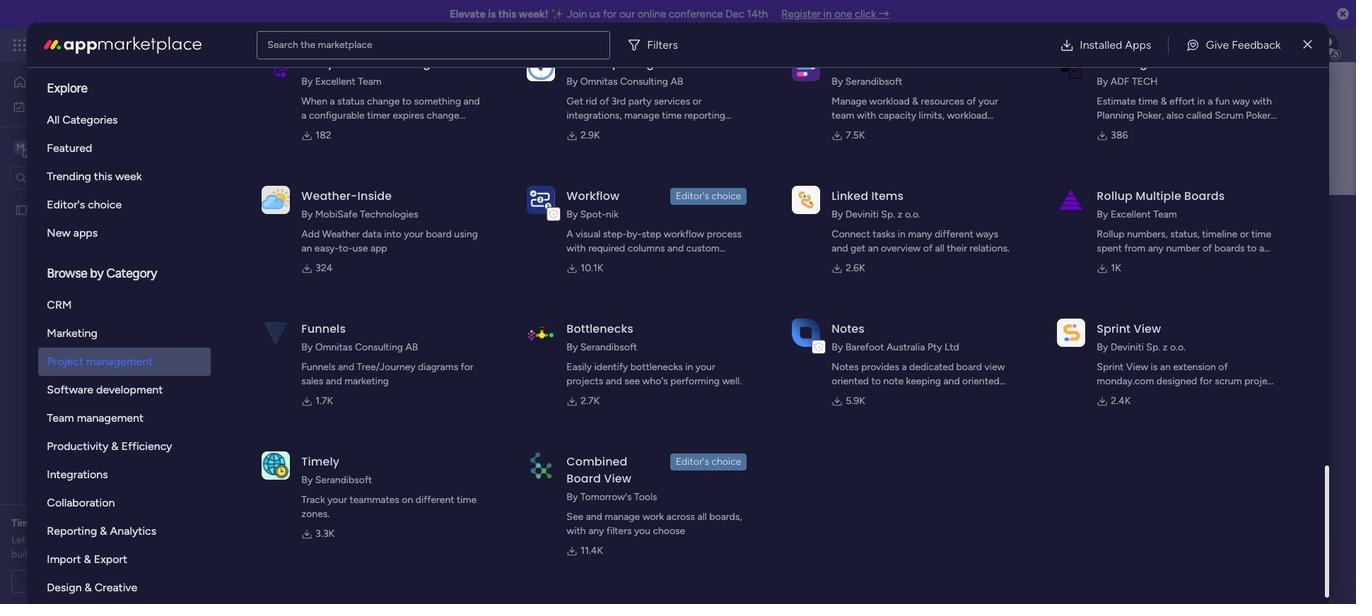 Task type: locate. For each thing, give the bounding box(es) containing it.
1 horizontal spatial monday.com
[[1097, 376, 1154, 388]]

182
[[316, 129, 331, 141]]

2 vertical spatial management
[[77, 412, 144, 425]]

1 vertical spatial o.o.
[[1170, 342, 1186, 354]]

1 horizontal spatial boards
[[1185, 188, 1225, 204]]

1 vertical spatial this
[[94, 170, 112, 183]]

editor's choice for combined board view
[[676, 456, 741, 468]]

by down weather-
[[302, 209, 313, 221]]

omnitas
[[580, 76, 618, 88], [315, 342, 353, 354]]

app logo image
[[262, 186, 290, 214], [527, 186, 555, 214], [792, 186, 821, 214], [1057, 186, 1086, 214], [262, 319, 290, 347], [527, 319, 555, 347], [792, 319, 821, 347], [1057, 319, 1086, 347], [262, 452, 290, 480], [527, 452, 555, 480]]

and right sales
[[326, 376, 342, 388]]

0 vertical spatial review
[[97, 518, 128, 530]]

planning down estimate
[[1097, 110, 1135, 122]]

0 horizontal spatial omnitas
[[315, 342, 353, 354]]

1 horizontal spatial add
[[351, 235, 370, 247]]

add to favorites image
[[914, 350, 928, 365]]

sp. down items at the top right of the page
[[881, 209, 895, 221]]

mobisafe
[[315, 209, 358, 221]]

1 vertical spatial workload
[[947, 110, 988, 122]]

excellent
[[315, 76, 356, 88], [1111, 209, 1151, 221]]

see left plans
[[247, 39, 264, 51]]

project management
[[47, 355, 153, 368]]

boards
[[1185, 188, 1225, 204], [267, 319, 297, 331]]

0 vertical spatial workload
[[870, 95, 910, 107]]

serandibsoft inside timely by serandibsoft
[[315, 475, 372, 487]]

diagrams
[[418, 361, 458, 373]]

1 vertical spatial funnels
[[302, 361, 336, 373]]

expert
[[65, 518, 95, 530]]

work up all
[[47, 100, 69, 112]]

10.1k
[[581, 262, 603, 274]]

or up 'boards' at right top
[[1240, 228, 1249, 240]]

0 vertical spatial to
[[402, 95, 412, 107]]

consulting up tree/journey
[[355, 342, 403, 354]]

test up sales
[[291, 352, 309, 364]]

filters
[[647, 38, 678, 51]]

excellent for rollup
[[1111, 209, 1151, 221]]

7.5k
[[846, 129, 865, 141]]

join
[[567, 8, 587, 21]]

0 horizontal spatial serandibsoft
[[315, 475, 372, 487]]

view up designed
[[1134, 321, 1161, 337]]

1 vertical spatial boards
[[267, 319, 297, 331]]

team inside team view by serandibsoft
[[832, 55, 865, 71]]

for up experts
[[36, 518, 49, 530]]

management for project management
[[86, 355, 153, 368]]

editor's up workflow
[[676, 190, 709, 202]]

and inside "see and manage work across all boards, with any filters you choose"
[[586, 511, 602, 523]]

rollup numbers, status, timeline or time spent from any number of boards to a higher level.
[[1097, 228, 1272, 269]]

see down tomorrow's
[[567, 511, 584, 523]]

1 horizontal spatial workload
[[947, 110, 988, 122]]

0 vertical spatial test
[[33, 204, 52, 216]]

sp. for items
[[881, 209, 895, 221]]

0 horizontal spatial ab
[[405, 342, 418, 354]]

o.o. inside sprint view by deviniti sp. z o.o.
[[1170, 342, 1186, 354]]

poker inside planning poker by adf tech
[[1151, 55, 1183, 71]]

0 vertical spatial time
[[567, 55, 595, 71]]

workload down the resources
[[947, 110, 988, 122]]

workspace
[[60, 140, 116, 154], [413, 200, 534, 232], [372, 235, 420, 247], [490, 319, 538, 331]]

view
[[868, 55, 895, 71], [1134, 321, 1161, 337], [1126, 361, 1149, 373], [604, 471, 632, 487]]

1 horizontal spatial see
[[567, 511, 584, 523]]

boards,
[[710, 511, 742, 523]]

deviniti inside linked items by deviniti sp. z o.o.
[[846, 209, 879, 221]]

0 vertical spatial is
[[488, 8, 496, 21]]

scrum
[[1215, 110, 1244, 122]]

by-
[[627, 228, 642, 240]]

by up get
[[567, 76, 578, 88]]

reporting
[[684, 110, 725, 122]]

serandibsoft up manage
[[846, 76, 903, 88]]

1 funnels from the top
[[302, 321, 346, 337]]

resources
[[921, 95, 964, 107]]

test link
[[246, 338, 946, 378]]

public board image
[[15, 203, 28, 217]]

all left their
[[935, 243, 945, 255]]

for down extension
[[1200, 376, 1213, 388]]

with right way
[[1253, 95, 1272, 107]]

search
[[268, 39, 298, 51]]

2.9k
[[581, 129, 600, 141]]

z down items at the top right of the page
[[898, 209, 903, 221]]

planning up adf
[[1097, 55, 1148, 71]]

1 rollup from the top
[[1097, 188, 1133, 204]]

see and manage work across all boards, with any filters you choose
[[567, 511, 742, 537]]

in up overview
[[898, 228, 906, 240]]

editor's choice up 'process'
[[676, 190, 741, 202]]

1 horizontal spatial time
[[567, 55, 595, 71]]

easily identify bottlenecks in your projects and see who's performing well.
[[567, 361, 742, 388]]

app logo image for weather-inside
[[262, 186, 290, 214]]

z inside linked items by deviniti sp. z o.o.
[[898, 209, 903, 221]]

1 horizontal spatial or
[[1240, 228, 1249, 240]]

0 horizontal spatial all
[[698, 511, 707, 523]]

0 horizontal spatial consulting
[[355, 342, 403, 354]]

process
[[707, 228, 742, 240]]

excellent for delayed
[[315, 76, 356, 88]]

all inside connect tasks in many different ways and get an overview of all their relations.
[[935, 243, 945, 255]]

a visual step-by-step workflow process with required columns and custom permissions in each step.
[[567, 228, 742, 269]]

timely by serandibsoft
[[302, 454, 372, 487]]

& up 'also'
[[1161, 95, 1167, 107]]

experts
[[45, 535, 78, 547]]

o.o. up many
[[905, 209, 921, 221]]

deviniti inside sprint view by deviniti sp. z o.o.
[[1111, 342, 1144, 354]]

1 vertical spatial review
[[81, 535, 110, 547]]

time up let
[[11, 518, 34, 530]]

ltd
[[945, 342, 959, 354]]

by left adf
[[1097, 76, 1108, 88]]

rollup inside rollup multiple boards by excellent team
[[1097, 188, 1133, 204]]

sp. inside sprint view by deviniti sp. z o.o.
[[1147, 342, 1161, 354]]

0 vertical spatial management
[[143, 37, 220, 53]]

view down →
[[868, 55, 895, 71]]

is right elevate
[[488, 8, 496, 21]]

or inside rollup numbers, status, timeline or time spent from any number of boards to a higher level.
[[1240, 228, 1249, 240]]

test list box
[[0, 195, 180, 413]]

and down tomorrow's
[[586, 511, 602, 523]]

for inside time for an expert review let our experts review what you've built so far. free of charge
[[36, 518, 49, 530]]

sprint inside sprint view is an extension of monday.com designed for scrum project management.
[[1097, 361, 1124, 373]]

add up easy-
[[302, 228, 320, 240]]

by inside notes by barefoot australia pty ltd
[[832, 342, 843, 354]]

sp. up designed
[[1147, 342, 1161, 354]]

2 horizontal spatial serandibsoft
[[846, 76, 903, 88]]

or up the 'reporting' on the top
[[693, 95, 702, 107]]

0 horizontal spatial to
[[331, 124, 341, 136]]

rollup
[[1097, 188, 1133, 204], [1097, 228, 1125, 240]]

app logo image for bottlenecks
[[527, 319, 555, 347]]

planning
[[1097, 55, 1148, 71], [1097, 110, 1135, 122]]

or
[[693, 95, 702, 107], [1240, 228, 1249, 240]]

omnitas up rid
[[580, 76, 618, 88]]

filters button
[[622, 31, 689, 59]]

team inside rollup multiple boards by excellent team
[[1153, 209, 1177, 221]]

with inside manage workload & resources of your team with capacity limits, workload graphs & people cards.
[[857, 110, 876, 122]]

an inside connect tasks in many different ways and get an overview of all their relations.
[[868, 243, 879, 255]]

by inside the funnels by omnitas consulting ab
[[302, 342, 313, 354]]

0 vertical spatial work
[[114, 37, 140, 53]]

sprint inside sprint view by deviniti sp. z o.o.
[[1097, 321, 1131, 337]]

1 vertical spatial omnitas
[[315, 342, 353, 354]]

0 horizontal spatial add
[[302, 228, 320, 240]]

is
[[488, 8, 496, 21], [1151, 361, 1158, 373]]

0 horizontal spatial sp.
[[881, 209, 895, 221]]

by spot-nik
[[567, 209, 619, 221]]

an inside sprint view is an extension of monday.com designed for scrum project management.
[[1160, 361, 1171, 373]]

monday.com
[[618, 124, 676, 136], [1097, 376, 1154, 388]]

view inside sprint view by deviniti sp. z o.o.
[[1134, 321, 1161, 337]]

with for a visual step-by-step workflow process with required columns and custom permissions in each step.
[[567, 243, 586, 255]]

productivity
[[47, 440, 109, 453]]

by up sales
[[302, 342, 313, 354]]

1 horizontal spatial test
[[291, 352, 309, 364]]

1 vertical spatial work
[[47, 100, 69, 112]]

by up manage
[[832, 76, 843, 88]]

funnels inside the funnels by omnitas consulting ab
[[302, 321, 346, 337]]

1 vertical spatial manage
[[605, 511, 640, 523]]

monday
[[63, 37, 111, 53]]

is up designed
[[1151, 361, 1158, 373]]

2.7k
[[581, 395, 600, 407]]

0 horizontal spatial excellent
[[315, 76, 356, 88]]

reporting up free
[[47, 525, 97, 538]]

by down the linked
[[832, 209, 843, 221]]

for right diagrams
[[461, 361, 474, 373]]

app logo image for sprint view
[[1057, 319, 1086, 347]]

to up expires
[[402, 95, 412, 107]]

excellent inside delayed status change by excellent team
[[315, 76, 356, 88]]

time up get
[[567, 55, 595, 71]]

for inside funnels and tree/journey diagrams for sales and marketing
[[461, 361, 474, 373]]

and down connect
[[832, 243, 848, 255]]

columns
[[628, 243, 665, 255]]

select product image
[[13, 38, 27, 52]]

ab inside the funnels by omnitas consulting ab
[[405, 342, 418, 354]]

time for reporting
[[567, 55, 595, 71]]

0 horizontal spatial work
[[47, 100, 69, 112]]

1 vertical spatial z
[[1163, 342, 1168, 354]]

z for linked items
[[898, 209, 903, 221]]

1 horizontal spatial reporting
[[598, 55, 654, 71]]

monday.com inside get rid of 3rd party services or integrations, manage time reporting within your monday.com account
[[618, 124, 676, 136]]

with up 11.4k
[[567, 525, 586, 537]]

0 horizontal spatial reporting
[[47, 525, 97, 538]]

level.
[[1127, 257, 1150, 269]]

your right into
[[404, 228, 424, 240]]

far.
[[46, 549, 60, 561]]

by right browse
[[90, 266, 103, 281]]

serandibsoft for timely
[[315, 475, 372, 487]]

0 vertical spatial sp.
[[881, 209, 895, 221]]

see inside "see and manage work across all boards, with any filters you choose"
[[567, 511, 584, 523]]

expires
[[393, 110, 424, 122]]

see inside button
[[247, 39, 264, 51]]

by down notes
[[832, 342, 843, 354]]

1 horizontal spatial omnitas
[[580, 76, 618, 88]]

1 vertical spatial consulting
[[355, 342, 403, 354]]

choice for workflow
[[712, 190, 741, 202]]

manage down party
[[624, 110, 660, 122]]

by inside linked items by deviniti sp. z o.o.
[[832, 209, 843, 221]]

bottlenecks
[[631, 361, 683, 373]]

2 horizontal spatial to
[[1247, 243, 1257, 255]]

time inside time for an expert review let our experts review what you've built so far. free of charge
[[11, 518, 34, 530]]

account
[[678, 124, 714, 136]]

rollup for multiple
[[1097, 188, 1133, 204]]

0 horizontal spatial boards
[[267, 319, 297, 331]]

0 vertical spatial you
[[372, 319, 389, 331]]

see
[[625, 376, 640, 388]]

by up the easily
[[567, 342, 578, 354]]

0 vertical spatial status
[[337, 95, 365, 107]]

your inside easily identify bottlenecks in your projects and see who's performing well.
[[696, 361, 715, 373]]

1 vertical spatial see
[[567, 511, 584, 523]]

0 vertical spatial our
[[619, 8, 635, 21]]

sprint up management. on the bottom of page
[[1097, 361, 1124, 373]]

2 sprint from the top
[[1097, 361, 1124, 373]]

with inside "see and manage work across all boards, with any filters you choose"
[[567, 525, 586, 537]]

by inside planning poker by adf tech
[[1097, 76, 1108, 88]]

called
[[1187, 110, 1213, 122]]

funnels for funnels by omnitas consulting ab
[[302, 321, 346, 337]]

0 vertical spatial planning
[[1097, 55, 1148, 71]]

manage inside get rid of 3rd party services or integrations, manage time reporting within your monday.com account
[[624, 110, 660, 122]]

time inside time reporting solution by omnitas consulting ab
[[567, 55, 595, 71]]

a inside rollup numbers, status, timeline or time spent from any number of boards to a higher level.
[[1259, 243, 1264, 255]]

0 vertical spatial by
[[1097, 124, 1108, 136]]

& left "efficiency"
[[111, 440, 119, 453]]

by up spent
[[1097, 209, 1108, 221]]

1 vertical spatial main workspace
[[353, 200, 534, 232]]

an right get at right top
[[868, 243, 879, 255]]

extension
[[1173, 361, 1216, 373]]

our inside time for an expert review let our experts review what you've built so far. free of charge
[[28, 535, 43, 547]]

excellent down delayed
[[315, 76, 356, 88]]

a right 'boards' at right top
[[1259, 243, 1264, 255]]

recently
[[423, 319, 459, 331]]

see for see and manage work across all boards, with any filters you choose
[[567, 511, 584, 523]]

2 funnels from the top
[[302, 361, 336, 373]]

sprint for sprint view by deviniti sp. z o.o.
[[1097, 321, 1131, 337]]

funnels and tree/journey diagrams for sales and marketing
[[302, 361, 474, 388]]

by inside timely by serandibsoft
[[302, 475, 313, 487]]

different right on
[[416, 494, 454, 506]]

so
[[33, 549, 44, 561]]

&
[[912, 95, 919, 107], [1161, 95, 1167, 107], [865, 124, 871, 136], [111, 440, 119, 453], [100, 525, 107, 538], [84, 553, 91, 566], [85, 581, 92, 595]]

1 horizontal spatial all
[[935, 243, 945, 255]]

work down tools
[[643, 511, 664, 523]]

0 vertical spatial reporting
[[598, 55, 654, 71]]

& right free
[[84, 553, 91, 566]]

linked
[[832, 188, 869, 204]]

trending
[[47, 170, 91, 183]]

0 vertical spatial different
[[935, 228, 974, 240]]

1 horizontal spatial poker
[[1246, 110, 1271, 122]]

2 vertical spatial to
[[1247, 243, 1257, 255]]

0 vertical spatial z
[[898, 209, 903, 221]]

option
[[0, 197, 180, 200]]

status up configurable
[[337, 95, 365, 107]]

your inside add weather data into your board using an easy-to-use app
[[404, 228, 424, 240]]

manage up filters
[[605, 511, 640, 523]]

1 horizontal spatial o.o.
[[1170, 342, 1186, 354]]

change
[[367, 95, 400, 107], [427, 110, 459, 122]]

who's
[[643, 376, 668, 388]]

different for timely
[[416, 494, 454, 506]]

different for linked items
[[935, 228, 974, 240]]

0 horizontal spatial poker
[[1151, 55, 1183, 71]]

also
[[1167, 110, 1184, 122]]

1 vertical spatial serandibsoft
[[580, 342, 637, 354]]

integrations
[[47, 468, 108, 482]]

2 horizontal spatial this
[[498, 8, 516, 21]]

timeline
[[1202, 228, 1238, 240]]

solution
[[657, 55, 704, 71]]

1 vertical spatial time
[[11, 518, 34, 530]]

main workspace inside workspace selection element
[[33, 140, 116, 154]]

this left week
[[94, 170, 112, 183]]

of down many
[[923, 243, 933, 255]]

and down identify
[[606, 376, 622, 388]]

register in one click → link
[[782, 8, 890, 21]]

featured
[[47, 141, 92, 155]]

filters
[[607, 525, 632, 537]]

serandibsoft inside bottlenecks by serandibsoft
[[580, 342, 637, 354]]

view inside sprint view is an extension of monday.com designed for scrum project management.
[[1126, 361, 1149, 373]]

poker down invite members image
[[1151, 55, 1183, 71]]

workload up capacity
[[870, 95, 910, 107]]

1 vertical spatial main
[[353, 200, 407, 232]]

0 horizontal spatial or
[[693, 95, 702, 107]]

time up poker,
[[1139, 95, 1158, 107]]

1 vertical spatial reporting
[[47, 525, 97, 538]]

of inside manage workload & resources of your team with capacity limits, workload graphs & people cards.
[[967, 95, 976, 107]]

1 sprint from the top
[[1097, 321, 1131, 337]]

choice up 'process'
[[712, 190, 741, 202]]

1 vertical spatial you
[[634, 525, 651, 537]]

0 vertical spatial rollup
[[1097, 188, 1133, 204]]

by inside delayed status change by excellent team
[[302, 76, 313, 88]]

1 vertical spatial change
[[427, 110, 459, 122]]

ab
[[671, 76, 683, 88], [405, 342, 418, 354]]

0 vertical spatial excellent
[[315, 76, 356, 88]]

ab down the visited
[[405, 342, 418, 354]]

any inside rollup numbers, status, timeline or time spent from any number of boards to a higher level.
[[1148, 243, 1164, 255]]

home button
[[8, 71, 152, 93]]

editor's for workflow
[[676, 190, 709, 202]]

tech
[[1132, 76, 1158, 88]]

2 vertical spatial serandibsoft
[[315, 475, 372, 487]]

view for team view by serandibsoft
[[868, 55, 895, 71]]

review up what
[[97, 518, 128, 530]]

0 horizontal spatial this
[[94, 170, 112, 183]]

1 horizontal spatial ab
[[671, 76, 683, 88]]

by up a
[[567, 209, 578, 221]]

excellent inside rollup multiple boards by excellent team
[[1111, 209, 1151, 221]]

an left easy-
[[302, 243, 312, 255]]

status down configurable
[[302, 124, 329, 136]]

or inside get rid of 3rd party services or integrations, manage time reporting within your monday.com account
[[693, 95, 702, 107]]

invite members image
[[1170, 38, 1184, 52]]

o.o.
[[905, 209, 921, 221], [1170, 342, 1186, 354]]

main
[[33, 140, 57, 154], [353, 200, 407, 232]]

apps image
[[1201, 38, 1216, 52]]

by up management. on the bottom of page
[[1097, 342, 1108, 354]]

1 vertical spatial any
[[588, 525, 604, 537]]

team
[[832, 55, 865, 71], [358, 76, 382, 88], [1153, 209, 1177, 221], [47, 412, 74, 425]]

delayed
[[302, 55, 349, 71]]

2 planning from the top
[[1097, 110, 1135, 122]]

1 vertical spatial management
[[86, 355, 153, 368]]

week
[[115, 170, 142, 183]]

team inside delayed status change by excellent team
[[358, 76, 382, 88]]

work inside my work "button"
[[47, 100, 69, 112]]

time for an expert review let our experts review what you've built so far. free of charge
[[11, 518, 165, 561]]

our left online
[[619, 8, 635, 21]]

apps
[[73, 226, 98, 240]]

2 rollup from the top
[[1097, 228, 1125, 240]]

any up 11.4k
[[588, 525, 604, 537]]

o.o. for sprint view
[[1170, 342, 1186, 354]]

0 horizontal spatial different
[[416, 494, 454, 506]]

rollup for numbers,
[[1097, 228, 1125, 240]]

and inside a visual step-by-step workflow process with required columns and custom permissions in each step.
[[668, 243, 684, 255]]

1 vertical spatial is
[[1151, 361, 1158, 373]]

manage inside "see and manage work across all boards, with any filters you choose"
[[605, 511, 640, 523]]

0 vertical spatial all
[[935, 243, 945, 255]]

0 vertical spatial monday.com
[[618, 124, 676, 136]]

with down manage
[[857, 110, 876, 122]]

in inside estimate time & effort in a fun way with planning poker, also called scrum poker by agile teams.
[[1198, 95, 1205, 107]]

0 horizontal spatial monday.com
[[618, 124, 676, 136]]

different inside track your teammates on different time zones.
[[416, 494, 454, 506]]

app logo image for funnels
[[262, 319, 290, 347]]

funnels inside funnels and tree/journey diagrams for sales and marketing
[[302, 361, 336, 373]]

funnels
[[302, 321, 346, 337], [302, 361, 336, 373]]

collaboration
[[47, 496, 115, 510]]

1 horizontal spatial this
[[472, 319, 488, 331]]

of down timeline
[[1203, 243, 1212, 255]]

you left the visited
[[372, 319, 389, 331]]

1 horizontal spatial sp.
[[1147, 342, 1161, 354]]

1 vertical spatial or
[[1240, 228, 1249, 240]]

app logo image for rollup multiple boards
[[1057, 186, 1086, 214]]

test
[[33, 204, 52, 216], [291, 352, 309, 364]]

all right across
[[698, 511, 707, 523]]

boards up timeline
[[1185, 188, 1225, 204]]

0 horizontal spatial main
[[33, 140, 57, 154]]

& right design
[[85, 581, 92, 595]]

o.o. for linked items
[[905, 209, 921, 221]]

configurable
[[309, 110, 365, 122]]

1 vertical spatial to
[[331, 124, 341, 136]]

trending this week
[[47, 170, 142, 183]]

by up track on the bottom left of the page
[[302, 475, 313, 487]]

0 horizontal spatial deviniti
[[846, 209, 879, 221]]

0 horizontal spatial by
[[90, 266, 103, 281]]

poker down way
[[1246, 110, 1271, 122]]

graphs
[[832, 124, 862, 136]]

team down status
[[358, 76, 382, 88]]

omnitas inside the funnels by omnitas consulting ab
[[315, 342, 353, 354]]

ab down 'solution'
[[671, 76, 683, 88]]

1 vertical spatial monday.com
[[1097, 376, 1154, 388]]

with
[[1253, 95, 1272, 107], [857, 110, 876, 122], [567, 243, 586, 255], [567, 525, 586, 537]]

with inside a visual step-by-step workflow process with required columns and custom permissions in each step.
[[567, 243, 586, 255]]

with down a
[[567, 243, 586, 255]]

0 vertical spatial deviniti
[[846, 209, 879, 221]]

elevate is this week! ✨ join us for our online conference dec 14th
[[450, 8, 768, 21]]

0 horizontal spatial z
[[898, 209, 903, 221]]

by inside weather-inside by mobisafe technologies
[[302, 209, 313, 221]]

add inside add weather data into your board using an easy-to-use app
[[302, 228, 320, 240]]

boards left dashboards
[[267, 319, 297, 331]]

omnitas inside time reporting solution by omnitas consulting ab
[[580, 76, 618, 88]]

review up import & export
[[81, 535, 110, 547]]

0 horizontal spatial main workspace
[[33, 140, 116, 154]]

1 horizontal spatial is
[[1151, 361, 1158, 373]]

o.o. up extension
[[1170, 342, 1186, 354]]

by inside estimate time & effort in a fun way with planning poker, also called scrum poker by agile teams.
[[1097, 124, 1108, 136]]

export
[[94, 553, 127, 566]]

management
[[143, 37, 220, 53], [86, 355, 153, 368], [77, 412, 144, 425]]

0 horizontal spatial time
[[11, 518, 34, 530]]

Search in workspace field
[[30, 170, 118, 186]]

by left 386
[[1097, 124, 1108, 136]]

any for with
[[588, 525, 604, 537]]

rollup up spent
[[1097, 228, 1125, 240]]

rollup inside rollup numbers, status, timeline or time spent from any number of boards to a higher level.
[[1097, 228, 1125, 240]]

sprint for sprint view is an extension of monday.com designed for scrum project management.
[[1097, 361, 1124, 373]]

1 planning from the top
[[1097, 55, 1148, 71]]

1 horizontal spatial to
[[402, 95, 412, 107]]

and inside easily identify bottlenecks in your projects and see who's performing well.
[[606, 376, 622, 388]]

1 horizontal spatial serandibsoft
[[580, 342, 637, 354]]

different inside connect tasks in many different ways and get an overview of all their relations.
[[935, 228, 974, 240]]

and inside when a status change to something and a configurable timer expires change status to something.
[[464, 95, 480, 107]]



Task type: vqa. For each thing, say whether or not it's contained in the screenshot.


Task type: describe. For each thing, give the bounding box(es) containing it.
serandibsoft inside team view by serandibsoft
[[846, 76, 903, 88]]

visual
[[576, 228, 601, 240]]

boards
[[1215, 243, 1245, 255]]

description
[[422, 235, 472, 247]]

dapulse x slim image
[[1304, 36, 1312, 53]]

1k
[[1111, 262, 1121, 274]]

1 horizontal spatial main workspace
[[353, 200, 534, 232]]

workflow
[[664, 228, 705, 240]]

for right us
[[603, 8, 617, 21]]

workspace image
[[13, 140, 28, 155]]

when
[[302, 95, 327, 107]]

brad klo image
[[1317, 34, 1339, 57]]

see plans
[[247, 39, 290, 51]]

app logo image for linked items
[[792, 186, 821, 214]]

my work button
[[8, 95, 152, 118]]

in inside a visual step-by-step workflow process with required columns and custom permissions in each step.
[[622, 257, 630, 269]]

main inside workspace selection element
[[33, 140, 57, 154]]

consulting inside time reporting solution by omnitas consulting ab
[[620, 76, 668, 88]]

add for add workspace description
[[351, 235, 370, 247]]

data
[[362, 228, 382, 240]]

deviniti for sprint
[[1111, 342, 1144, 354]]

inbox image
[[1139, 38, 1153, 52]]

planning inside estimate time & effort in a fun way with planning poker, also called scrum poker by agile teams.
[[1097, 110, 1135, 122]]

in left one
[[824, 8, 832, 21]]

editor's choice up apps
[[47, 198, 122, 211]]

time inside track your teammates on different time zones.
[[457, 494, 477, 506]]

all
[[47, 113, 60, 127]]

weather
[[322, 228, 360, 240]]

pty
[[928, 342, 942, 354]]

management for team management
[[77, 412, 144, 425]]

editor's for combined board view
[[676, 456, 709, 468]]

a inside estimate time & effort in a fun way with planning poker, also called scrum poker by agile teams.
[[1208, 95, 1213, 107]]

fun
[[1215, 95, 1230, 107]]

poker,
[[1137, 110, 1164, 122]]

online
[[638, 8, 666, 21]]

by inside sprint view by deviniti sp. z o.o.
[[1097, 342, 1108, 354]]

work for my
[[47, 100, 69, 112]]

of inside connect tasks in many different ways and get an overview of all their relations.
[[923, 243, 933, 255]]

planning inside planning poker by adf tech
[[1097, 55, 1148, 71]]

& right the 'graphs'
[[865, 124, 871, 136]]

us
[[590, 8, 601, 21]]

new
[[47, 226, 71, 240]]

reporting inside time reporting solution by omnitas consulting ab
[[598, 55, 654, 71]]

add weather data into your board using an easy-to-use app
[[302, 228, 478, 255]]

apps marketplace image
[[44, 36, 202, 53]]

australia
[[887, 342, 925, 354]]

integrations,
[[567, 110, 622, 122]]

board
[[567, 471, 601, 487]]

sprint view by deviniti sp. z o.o.
[[1097, 321, 1186, 354]]

get
[[567, 95, 583, 107]]

choice for combined board view
[[712, 456, 741, 468]]

from
[[1125, 243, 1146, 255]]

you inside "see and manage work across all boards, with any filters you choose"
[[634, 525, 651, 537]]

give feedback button
[[1175, 31, 1292, 59]]

any for from
[[1148, 243, 1164, 255]]

0 horizontal spatial you
[[372, 319, 389, 331]]

teams.
[[1135, 124, 1166, 136]]

my
[[31, 100, 45, 112]]

deviniti for linked
[[846, 209, 879, 221]]

0 horizontal spatial change
[[367, 95, 400, 107]]

0 horizontal spatial status
[[302, 124, 329, 136]]

by inside team view by serandibsoft
[[832, 76, 843, 88]]

your inside track your teammates on different time zones.
[[327, 494, 347, 506]]

consulting inside the funnels by omnitas consulting ab
[[355, 342, 403, 354]]

workspace selection element
[[13, 139, 118, 157]]

time inside rollup numbers, status, timeline or time spent from any number of boards to a higher level.
[[1252, 228, 1272, 240]]

weather-
[[302, 188, 358, 204]]

test inside "test" list box
[[33, 204, 52, 216]]

with inside estimate time & effort in a fun way with planning poker, also called scrum poker by agile teams.
[[1253, 95, 1272, 107]]

time inside estimate time & effort in a fun way with planning poker, also called scrum poker by agile teams.
[[1139, 95, 1158, 107]]

scrum
[[1215, 376, 1242, 388]]

in inside easily identify bottlenecks in your projects and see who's performing well.
[[685, 361, 693, 373]]

sp. for view
[[1147, 342, 1161, 354]]

with for see and manage work across all boards, with any filters you choose
[[567, 525, 586, 537]]

project
[[47, 355, 83, 368]]

custom
[[686, 243, 720, 255]]

something.
[[343, 124, 392, 136]]

teammates
[[350, 494, 399, 506]]

boards and dashboards you visited recently in this workspace
[[267, 319, 538, 331]]

schedule
[[46, 576, 88, 588]]

→
[[879, 8, 890, 21]]

technologies
[[360, 209, 418, 221]]

monday.com inside sprint view is an extension of monday.com designed for scrum project management.
[[1097, 376, 1154, 388]]

numbers,
[[1127, 228, 1168, 240]]

Main workspace field
[[349, 200, 1299, 232]]

people
[[873, 124, 904, 136]]

see plans button
[[228, 35, 296, 56]]

projects
[[567, 376, 603, 388]]

in inside connect tasks in many different ways and get an overview of all their relations.
[[898, 228, 906, 240]]

z for sprint view
[[1163, 342, 1168, 354]]

of inside time for an expert review let our experts review what you've built so far. free of charge
[[84, 549, 94, 561]]

0 horizontal spatial workload
[[870, 95, 910, 107]]

1 horizontal spatial change
[[427, 110, 459, 122]]

add for add weather data into your board using an easy-to-use app
[[302, 228, 320, 240]]

browse
[[47, 266, 87, 281]]

one
[[835, 8, 852, 21]]

& inside estimate time & effort in a fun way with planning poker, also called scrum poker by agile teams.
[[1161, 95, 1167, 107]]

your inside manage workload & resources of your team with capacity limits, workload graphs & people cards.
[[979, 95, 998, 107]]

by inside bottlenecks by serandibsoft
[[567, 342, 578, 354]]

connect
[[832, 228, 870, 240]]

time inside get rid of 3rd party services or integrations, manage time reporting within your monday.com account
[[662, 110, 682, 122]]

14th
[[747, 8, 768, 21]]

creative
[[95, 581, 137, 595]]

when a status change to something and a configurable timer expires change status to something.
[[302, 95, 480, 136]]

view for sprint view is an extension of monday.com designed for scrum project management.
[[1126, 361, 1149, 373]]

time for for
[[11, 518, 34, 530]]

1 horizontal spatial our
[[619, 8, 635, 21]]

to inside rollup numbers, status, timeline or time spent from any number of boards to a higher level.
[[1247, 243, 1257, 255]]

combined board view
[[567, 454, 632, 487]]

timely
[[302, 454, 340, 470]]

register
[[782, 8, 821, 21]]

number
[[1166, 243, 1200, 255]]

all inside "see and manage work across all boards, with any filters you choose"
[[698, 511, 707, 523]]

effort
[[1170, 95, 1195, 107]]

rollup multiple boards by excellent team
[[1097, 188, 1225, 221]]

with for manage workload & resources of your team with capacity limits, workload graphs & people cards.
[[857, 110, 876, 122]]

cards.
[[906, 124, 932, 136]]

test inside the test link
[[291, 352, 309, 364]]

within
[[567, 124, 594, 136]]

an inside add weather data into your board using an easy-to-use app
[[302, 243, 312, 255]]

a inside button
[[90, 576, 95, 588]]

choose
[[653, 525, 685, 537]]

register in one click →
[[782, 8, 890, 21]]

serandibsoft for bottlenecks
[[580, 342, 637, 354]]

an inside time for an expert review let our experts review what you've built so far. free of charge
[[52, 518, 63, 530]]

limits,
[[919, 110, 945, 122]]

by inside time reporting solution by omnitas consulting ab
[[567, 76, 578, 88]]

tasks
[[873, 228, 896, 240]]

manage
[[832, 95, 867, 107]]

my work
[[31, 100, 69, 112]]

poker inside estimate time & effort in a fun way with planning poker, also called scrum poker by agile teams.
[[1246, 110, 1271, 122]]

easy-
[[315, 243, 339, 255]]

view for sprint view by deviniti sp. z o.o.
[[1134, 321, 1161, 337]]

marketplace
[[318, 39, 372, 51]]

and up marketing
[[338, 361, 354, 373]]

status
[[352, 55, 389, 71]]

step-
[[603, 228, 627, 240]]

relations.
[[970, 243, 1010, 255]]

& left what
[[100, 525, 107, 538]]

boards inside rollup multiple boards by excellent team
[[1185, 188, 1225, 204]]

editor's choice for workflow
[[676, 190, 741, 202]]

see for see plans
[[247, 39, 264, 51]]

something
[[414, 95, 461, 107]]

tree/journey
[[357, 361, 416, 373]]

of inside sprint view is an extension of monday.com designed for scrum project management.
[[1219, 361, 1228, 373]]

search the marketplace
[[268, 39, 372, 51]]

and inside connect tasks in many different ways and get an overview of all their relations.
[[832, 243, 848, 255]]

a up configurable
[[330, 95, 335, 107]]

nik
[[606, 209, 619, 221]]

and left dashboards
[[300, 319, 316, 331]]

marketing
[[345, 376, 389, 388]]

by inside rollup multiple boards by excellent team
[[1097, 209, 1108, 221]]

notifications image
[[1108, 38, 1122, 52]]

conference
[[669, 8, 723, 21]]

2 vertical spatial this
[[472, 319, 488, 331]]

help image
[[1267, 38, 1281, 52]]

give feedback link
[[1175, 31, 1292, 59]]

in right recently
[[461, 319, 469, 331]]

search everything image
[[1236, 38, 1250, 52]]

track
[[302, 494, 325, 506]]

software
[[47, 383, 93, 397]]

a down when
[[302, 110, 307, 122]]

categories
[[62, 113, 118, 127]]

give
[[1206, 38, 1229, 51]]

by down board
[[567, 491, 578, 503]]

is inside sprint view is an extension of monday.com designed for scrum project management.
[[1151, 361, 1158, 373]]

capacity
[[879, 110, 917, 122]]

funnels for funnels and tree/journey diagrams for sales and marketing
[[302, 361, 336, 373]]

& up capacity
[[912, 95, 919, 107]]

editor's down search in workspace field
[[47, 198, 85, 211]]

give feedback
[[1206, 38, 1281, 51]]

using
[[454, 228, 478, 240]]

use
[[352, 243, 368, 255]]

ab inside time reporting solution by omnitas consulting ab
[[671, 76, 683, 88]]

work for monday
[[114, 37, 140, 53]]

reporting & analytics
[[47, 525, 156, 538]]

team down software
[[47, 412, 74, 425]]

work inside "see and manage work across all boards, with any filters you choose"
[[643, 511, 664, 523]]

feedback
[[1232, 38, 1281, 51]]

spent
[[1097, 243, 1122, 255]]

planning poker by adf tech
[[1097, 55, 1183, 88]]

view inside combined board view
[[604, 471, 632, 487]]

choice down the trending this week
[[88, 198, 122, 211]]

meeting
[[97, 576, 134, 588]]

of inside get rid of 3rd party services or integrations, manage time reporting within your monday.com account
[[600, 95, 609, 107]]

of inside rollup numbers, status, timeline or time spent from any number of boards to a higher level.
[[1203, 243, 1212, 255]]

your inside get rid of 3rd party services or integrations, manage time reporting within your monday.com account
[[596, 124, 616, 136]]

for inside sprint view is an extension of monday.com designed for scrum project management.
[[1200, 376, 1213, 388]]

app logo image for timely
[[262, 452, 290, 480]]

import
[[47, 553, 81, 566]]



